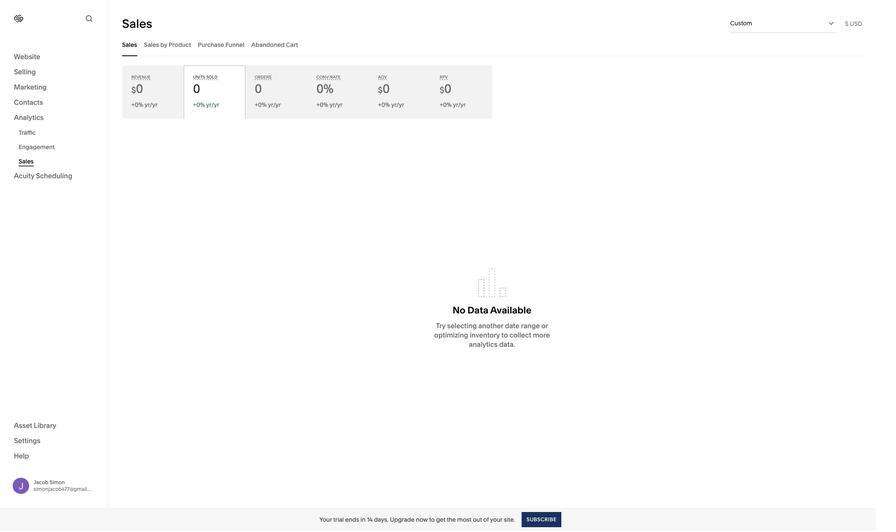Task type: vqa. For each thing, say whether or not it's contained in the screenshot.
Orders 0 0% yr/yr
yes



Task type: locate. For each thing, give the bounding box(es) containing it.
0 down rpv
[[444, 82, 452, 96]]

sales
[[122, 16, 152, 31], [122, 41, 137, 48], [144, 41, 159, 48], [19, 158, 34, 165]]

0 down units
[[193, 82, 200, 96]]

analytics
[[14, 113, 44, 122]]

conv. rate 0%
[[316, 75, 341, 96]]

usd
[[850, 20, 862, 27]]

0 down aov
[[383, 82, 390, 96]]

acuity scheduling link
[[14, 171, 94, 181]]

orders 0 0% yr/yr
[[255, 75, 281, 109]]

0% yr/yr for rpv
[[443, 101, 466, 109]]

to left get in the bottom of the page
[[429, 516, 435, 523]]

1 horizontal spatial to
[[502, 331, 508, 339]]

1 yr/yr from the left
[[145, 101, 158, 109]]

engagement
[[19, 143, 55, 151]]

yr/yr for rpv
[[453, 101, 466, 109]]

revenue
[[131, 75, 151, 79]]

upgrade
[[390, 516, 415, 523]]

$ for rpv
[[440, 85, 444, 95]]

site.
[[504, 516, 515, 523]]

0 inside units sold 0 0% yr/yr
[[193, 82, 200, 96]]

0% yr/yr down aov
[[382, 101, 404, 109]]

trial
[[333, 516, 344, 523]]

0 horizontal spatial to
[[429, 516, 435, 523]]

0% yr/yr down conv. rate 0%
[[320, 101, 343, 109]]

6 yr/yr from the left
[[453, 101, 466, 109]]

to up data.
[[502, 331, 508, 339]]

scheduling
[[36, 172, 72, 180]]

0% yr/yr down revenue
[[135, 101, 158, 109]]

14
[[367, 516, 373, 523]]

0% yr/yr down rpv
[[443, 101, 466, 109]]

marketing
[[14, 83, 47, 91]]

to for now
[[429, 516, 435, 523]]

ends
[[345, 516, 359, 523]]

orders
[[255, 75, 272, 79]]

abandoned cart
[[251, 41, 298, 48]]

jacob
[[34, 479, 48, 485]]

settings
[[14, 436, 41, 445]]

funnel
[[226, 41, 245, 48]]

to inside try selecting another date range or optimizing inventory to collect more analytics data.
[[502, 331, 508, 339]]

$ down aov
[[378, 85, 383, 95]]

5 yr/yr from the left
[[391, 101, 404, 109]]

$ down revenue
[[131, 85, 136, 95]]

of
[[484, 516, 489, 523]]

data.
[[499, 340, 515, 349]]

1 0% yr/yr from the left
[[135, 101, 158, 109]]

0 for rpv
[[444, 82, 452, 96]]

1 0 from the left
[[136, 82, 143, 96]]

yr/yr inside orders 0 0% yr/yr
[[268, 101, 281, 109]]

asset library link
[[14, 421, 94, 431]]

abandoned
[[251, 41, 285, 48]]

to
[[502, 331, 508, 339], [429, 516, 435, 523]]

try selecting another date range or optimizing inventory to collect more analytics data.
[[434, 322, 550, 349]]

rate
[[330, 75, 341, 79]]

units sold 0 0% yr/yr
[[193, 75, 219, 109]]

$ for aov
[[378, 85, 383, 95]]

more
[[533, 331, 550, 339]]

$ down rpv
[[440, 85, 444, 95]]

$ usd
[[845, 20, 862, 27]]

0% yr/yr
[[135, 101, 158, 109], [320, 101, 343, 109], [382, 101, 404, 109], [443, 101, 466, 109]]

sales by product
[[144, 41, 191, 48]]

asset library
[[14, 421, 56, 430]]

4 0 from the left
[[383, 82, 390, 96]]

$ 0 down rpv
[[440, 82, 452, 96]]

0% down conv. at the left of the page
[[316, 82, 334, 96]]

0 down orders
[[255, 82, 262, 96]]

0 horizontal spatial $ 0
[[131, 82, 143, 96]]

$
[[845, 20, 849, 27], [131, 85, 136, 95], [378, 85, 383, 95], [440, 85, 444, 95]]

settings link
[[14, 436, 94, 446]]

acuity
[[14, 172, 34, 180]]

0%
[[316, 82, 334, 96], [135, 101, 143, 109], [196, 101, 205, 109], [258, 101, 267, 109], [320, 101, 328, 109], [382, 101, 390, 109], [443, 101, 452, 109]]

contacts link
[[14, 98, 94, 108]]

$ 0 down aov
[[378, 82, 390, 96]]

$ 0 for aov
[[378, 82, 390, 96]]

subscribe button
[[522, 512, 561, 527]]

yr/yr for conv. rate
[[330, 101, 343, 109]]

0 vertical spatial to
[[502, 331, 508, 339]]

yr/yr for revenue
[[145, 101, 158, 109]]

3 yr/yr from the left
[[268, 101, 281, 109]]

collect
[[510, 331, 532, 339]]

2 horizontal spatial $ 0
[[440, 82, 452, 96]]

sales by product button
[[144, 33, 191, 56]]

3 0 from the left
[[255, 82, 262, 96]]

try
[[436, 322, 446, 330]]

to for inventory
[[502, 331, 508, 339]]

website
[[14, 52, 40, 61]]

0 for aov
[[383, 82, 390, 96]]

simonjacob477@gmail.com
[[34, 486, 99, 492]]

most
[[457, 516, 472, 523]]

$ 0
[[131, 82, 143, 96], [378, 82, 390, 96], [440, 82, 452, 96]]

3 $ 0 from the left
[[440, 82, 452, 96]]

2 0 from the left
[[193, 82, 200, 96]]

0% down units
[[196, 101, 205, 109]]

0% down aov
[[382, 101, 390, 109]]

1 horizontal spatial $ 0
[[378, 82, 390, 96]]

available
[[490, 305, 532, 316]]

sales inside button
[[144, 41, 159, 48]]

no data available
[[453, 305, 532, 316]]

0% down orders
[[258, 101, 267, 109]]

2 0% yr/yr from the left
[[320, 101, 343, 109]]

0% down rpv
[[443, 101, 452, 109]]

0 down revenue
[[136, 82, 143, 96]]

optimizing
[[434, 331, 468, 339]]

marketing link
[[14, 82, 94, 93]]

tab list
[[122, 33, 862, 56]]

contacts
[[14, 98, 43, 106]]

$ left usd
[[845, 20, 849, 27]]

5 0 from the left
[[444, 82, 452, 96]]

$ for revenue
[[131, 85, 136, 95]]

2 $ 0 from the left
[[378, 82, 390, 96]]

3 0% yr/yr from the left
[[382, 101, 404, 109]]

4 0% yr/yr from the left
[[443, 101, 466, 109]]

yr/yr
[[145, 101, 158, 109], [206, 101, 219, 109], [268, 101, 281, 109], [330, 101, 343, 109], [391, 101, 404, 109], [453, 101, 466, 109]]

help
[[14, 452, 29, 460]]

1 vertical spatial to
[[429, 516, 435, 523]]

custom button
[[730, 14, 836, 33]]

0
[[136, 82, 143, 96], [193, 82, 200, 96], [255, 82, 262, 96], [383, 82, 390, 96], [444, 82, 452, 96]]

selling
[[14, 68, 36, 76]]

sold
[[206, 75, 217, 79]]

1 $ 0 from the left
[[131, 82, 143, 96]]

2 yr/yr from the left
[[206, 101, 219, 109]]

4 yr/yr from the left
[[330, 101, 343, 109]]

your
[[320, 516, 332, 523]]

subscribe
[[527, 516, 557, 522]]

$ 0 down revenue
[[131, 82, 143, 96]]



Task type: describe. For each thing, give the bounding box(es) containing it.
selling link
[[14, 67, 94, 77]]

purchase
[[198, 41, 224, 48]]

sales link
[[19, 154, 98, 169]]

simon
[[50, 479, 65, 485]]

0% yr/yr for aov
[[382, 101, 404, 109]]

asset
[[14, 421, 32, 430]]

your trial ends in 14 days. upgrade now to get the most out of your site.
[[320, 516, 515, 523]]

purchase funnel
[[198, 41, 245, 48]]

yr/yr for aov
[[391, 101, 404, 109]]

0% yr/yr for conv. rate
[[320, 101, 343, 109]]

conv.
[[316, 75, 329, 79]]

in
[[361, 516, 366, 523]]

engagement link
[[19, 140, 98, 154]]

0 for revenue
[[136, 82, 143, 96]]

product
[[169, 41, 191, 48]]

cart
[[286, 41, 298, 48]]

website link
[[14, 52, 94, 62]]

another
[[479, 322, 504, 330]]

acuity scheduling
[[14, 172, 72, 180]]

no
[[453, 305, 466, 316]]

0% down conv. rate 0%
[[320, 101, 328, 109]]

$ 0 for revenue
[[131, 82, 143, 96]]

traffic
[[19, 129, 36, 136]]

units
[[193, 75, 205, 79]]

get
[[436, 516, 446, 523]]

inventory
[[470, 331, 500, 339]]

purchase funnel button
[[198, 33, 245, 56]]

analytics link
[[14, 113, 94, 123]]

0% inside conv. rate 0%
[[316, 82, 334, 96]]

or
[[542, 322, 548, 330]]

days.
[[374, 516, 389, 523]]

library
[[34, 421, 56, 430]]

selecting
[[447, 322, 477, 330]]

sales button
[[122, 33, 137, 56]]

by
[[160, 41, 167, 48]]

data
[[468, 305, 489, 316]]

out
[[473, 516, 482, 523]]

0% inside orders 0 0% yr/yr
[[258, 101, 267, 109]]

0% yr/yr for revenue
[[135, 101, 158, 109]]

$ 0 for rpv
[[440, 82, 452, 96]]

rpv
[[440, 75, 448, 79]]

0% down revenue
[[135, 101, 143, 109]]

date
[[505, 322, 520, 330]]

yr/yr inside units sold 0 0% yr/yr
[[206, 101, 219, 109]]

now
[[416, 516, 428, 523]]

jacob simon simonjacob477@gmail.com
[[34, 479, 99, 492]]

traffic link
[[19, 126, 98, 140]]

custom
[[730, 19, 752, 27]]

analytics
[[469, 340, 498, 349]]

range
[[521, 322, 540, 330]]

0 inside orders 0 0% yr/yr
[[255, 82, 262, 96]]

the
[[447, 516, 456, 523]]

help link
[[14, 451, 29, 460]]

your
[[490, 516, 503, 523]]

tab list containing sales
[[122, 33, 862, 56]]

abandoned cart button
[[251, 33, 298, 56]]

aov
[[378, 75, 387, 79]]

0% inside units sold 0 0% yr/yr
[[196, 101, 205, 109]]



